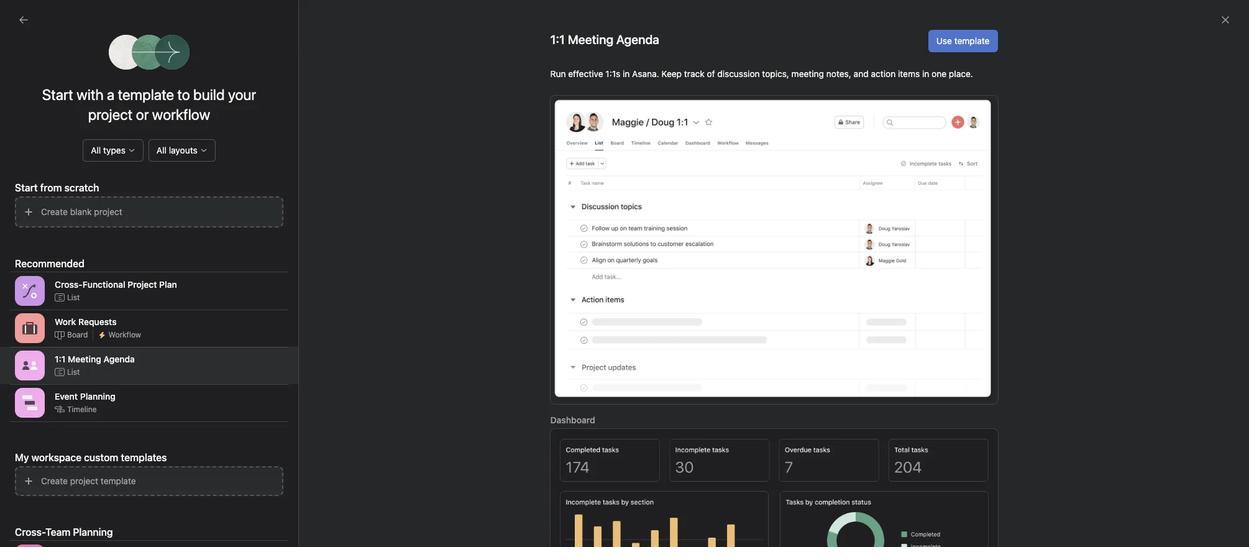 Task type: vqa. For each thing, say whether or not it's contained in the screenshot.
first the Completed icon from the bottom of the page
no



Task type: describe. For each thing, give the bounding box(es) containing it.
insights element
[[0, 113, 149, 198]]

cross-functional project plan
[[55, 279, 177, 289]]

requests
[[78, 316, 117, 327]]

inspired.
[[640, 166, 674, 177]]

place.
[[949, 68, 973, 79]]

members
[[697, 166, 735, 177]]

my workspace custom templates
[[15, 452, 167, 463]]

to for align
[[530, 166, 538, 177]]

custom templates
[[84, 452, 167, 463]]

cross-function project plan link
[[7, 220, 142, 240]]

projects
[[15, 203, 49, 214]]

dashboard
[[550, 414, 595, 425]]

0 vertical spatial and
[[854, 68, 869, 79]]

function
[[59, 224, 92, 235]]

1:1 for 1:1 meeting agenda
[[550, 32, 565, 47]]

goals
[[280, 58, 302, 69]]

1:1 meeting agenda
[[550, 32, 660, 47]]

1:1s
[[606, 68, 621, 79]]

hide sidebar image
[[16, 10, 26, 20]]

create for workspace
[[41, 476, 68, 486]]

projects element
[[0, 198, 149, 282]]

all types button
[[83, 139, 144, 162]]

create project template button
[[15, 466, 283, 496]]

cross- for functional
[[55, 279, 83, 289]]

recommended
[[15, 258, 85, 269]]

can
[[801, 166, 816, 177]]

template inside button
[[955, 35, 990, 46]]

my for my workspace
[[32, 309, 44, 320]]

use template
[[937, 35, 990, 46]]

project down the my workspace custom templates
[[70, 476, 98, 486]]

project inside start with a template to build your project or workflow
[[88, 106, 133, 123]]

plan
[[125, 224, 142, 235]]

edit.
[[818, 166, 836, 177]]

cross- for team planning
[[15, 527, 46, 538]]

stay
[[621, 166, 637, 177]]

inbox
[[32, 82, 54, 93]]

goals link
[[7, 175, 142, 195]]

from scratch
[[40, 182, 99, 193]]

#1
[[63, 264, 72, 275]]

event planning image
[[22, 395, 37, 410]]

send feedback link
[[1001, 90, 1054, 102]]

project #1
[[32, 264, 72, 275]]

0%
[[948, 250, 959, 259]]

add for add your company mission to align your work and stay inspired. only members with full access can edit.
[[420, 166, 436, 177]]

0 horizontal spatial track
[[684, 68, 705, 79]]

invite button
[[12, 520, 65, 542]]

blank
[[70, 206, 92, 217]]

1 horizontal spatial project
[[128, 279, 157, 289]]

discussion
[[718, 68, 760, 79]]

workflow
[[108, 330, 141, 339]]

cross-functional project plan image
[[22, 283, 37, 298]]

agenda
[[104, 353, 135, 364]]

cross-team planning
[[15, 527, 113, 538]]

all layouts
[[157, 145, 198, 155]]

team
[[15, 288, 37, 298]]

template inside start with a template to build your project or workflow
[[118, 86, 174, 103]]

meeting
[[68, 353, 101, 364]]

template inside button
[[101, 476, 136, 486]]

goal
[[196, 91, 211, 100]]

team button
[[0, 287, 37, 300]]

on track • 0%
[[909, 250, 959, 259]]

asana.
[[632, 68, 659, 79]]

run
[[550, 68, 566, 79]]

all types
[[91, 145, 126, 155]]

or workflow
[[136, 106, 210, 123]]

list for meeting
[[67, 367, 80, 376]]

inbox link
[[7, 78, 142, 98]]

board
[[67, 330, 88, 339]]

use template button
[[929, 30, 998, 52]]

access
[[771, 166, 799, 177]]

topics,
[[762, 68, 789, 79]]

meeting
[[792, 68, 824, 79]]

meeting agenda
[[568, 32, 660, 47]]

project #1 link
[[7, 260, 142, 280]]

start for start with a template to build your project or workflow
[[42, 86, 73, 103]]

on
[[909, 250, 919, 259]]

add for add goal
[[180, 91, 194, 100]]

feedback
[[1021, 91, 1054, 100]]

all for all types
[[91, 145, 101, 155]]



Task type: locate. For each thing, give the bounding box(es) containing it.
cross- inside projects element
[[32, 224, 59, 235]]

your right the build
[[228, 86, 256, 103]]

my
[[265, 58, 278, 69], [32, 309, 44, 320], [15, 452, 29, 463]]

my down event planning image at bottom
[[15, 452, 29, 463]]

your right align
[[562, 166, 579, 177]]

my left goals
[[265, 58, 278, 69]]

teams element
[[0, 282, 149, 327]]

my workspace
[[32, 309, 90, 320]]

my inside teams element
[[32, 309, 44, 320]]

1 vertical spatial add
[[420, 166, 436, 177]]

add left goal
[[180, 91, 194, 100]]

my up work requests icon
[[32, 309, 44, 320]]

goals
[[32, 180, 55, 190]]

add goal
[[180, 91, 211, 100]]

1 vertical spatial to
[[530, 166, 538, 177]]

track
[[684, 68, 705, 79], [921, 250, 939, 259]]

invite
[[35, 525, 57, 536]]

0 vertical spatial my
[[265, 58, 278, 69]]

create blank project
[[41, 206, 122, 217]]

in
[[623, 68, 630, 79], [923, 68, 930, 79]]

go back image
[[19, 15, 29, 25]]

effective
[[568, 68, 603, 79]]

0 horizontal spatial and
[[604, 166, 618, 177]]

to for build
[[177, 86, 190, 103]]

work
[[55, 316, 76, 327]]

in right 1:1s
[[623, 68, 630, 79]]

2 in from the left
[[923, 68, 930, 79]]

with left full
[[737, 166, 754, 177]]

cross- for function
[[32, 224, 59, 235]]

notes,
[[827, 68, 852, 79]]

1 horizontal spatial in
[[923, 68, 930, 79]]

0 horizontal spatial all
[[91, 145, 101, 155]]

0 vertical spatial create
[[41, 206, 68, 217]]

track left of
[[684, 68, 705, 79]]

with inside start with a template to build your project or workflow
[[77, 86, 104, 103]]

mission
[[497, 166, 528, 177]]

all for all layouts
[[157, 145, 167, 155]]

company
[[458, 166, 495, 177]]

track left •
[[921, 250, 939, 259]]

0 horizontal spatial project
[[32, 264, 61, 275]]

cross-function project plan
[[32, 224, 142, 235]]

send feedback
[[1001, 91, 1054, 100]]

1 vertical spatial with
[[737, 166, 754, 177]]

project right blank
[[94, 206, 122, 217]]

1 vertical spatial workspace
[[31, 452, 82, 463]]

list for functional
[[67, 292, 80, 302]]

work requests image
[[22, 321, 37, 336]]

to left goal
[[177, 86, 190, 103]]

0 vertical spatial 1:1
[[550, 32, 565, 47]]

all left types
[[91, 145, 101, 155]]

my inside "link"
[[265, 58, 278, 69]]

0 vertical spatial start
[[42, 86, 73, 103]]

list box
[[478, 5, 776, 25]]

0 vertical spatial project
[[32, 264, 61, 275]]

your inside start with a template to build your project or workflow
[[228, 86, 256, 103]]

1 vertical spatial cross-
[[55, 279, 83, 289]]

2 list from the top
[[67, 367, 80, 376]]

my for my goals
[[265, 58, 278, 69]]

2 vertical spatial template
[[101, 476, 136, 486]]

1:1 meeting agenda image
[[22, 358, 37, 373]]

0 horizontal spatial my
[[15, 452, 29, 463]]

only
[[677, 166, 695, 177]]

project left plan
[[95, 224, 123, 235]]

project left plan at bottom
[[128, 279, 157, 289]]

1 create from the top
[[41, 206, 68, 217]]

in left one
[[923, 68, 930, 79]]

1 all from the left
[[91, 145, 101, 155]]

list down the meeting
[[67, 367, 80, 376]]

create project template
[[41, 476, 136, 486]]

create down start from scratch
[[41, 206, 68, 217]]

0 vertical spatial to
[[177, 86, 190, 103]]

1 horizontal spatial with
[[737, 166, 754, 177]]

list up 'my workspace' link
[[67, 292, 80, 302]]

send
[[1001, 91, 1019, 100]]

work
[[582, 166, 601, 177]]

to inside start with a template to build your project or workflow
[[177, 86, 190, 103]]

1:1 meeting agenda
[[55, 353, 135, 364]]

run effective 1:1s in asana. keep track of discussion topics, meeting notes, and action items in one place.
[[550, 68, 973, 79]]

0 horizontal spatial start
[[15, 182, 38, 193]]

one
[[932, 68, 947, 79]]

0 vertical spatial workspace
[[47, 309, 90, 320]]

2 horizontal spatial your
[[562, 166, 579, 177]]

all inside dropdown button
[[91, 145, 101, 155]]

plan
[[159, 279, 177, 289]]

items
[[898, 68, 920, 79]]

keep
[[662, 68, 682, 79]]

all inside popup button
[[157, 145, 167, 155]]

workspace inside teams element
[[47, 309, 90, 320]]

•
[[942, 250, 945, 259]]

2 all from the left
[[157, 145, 167, 155]]

1 horizontal spatial your
[[438, 166, 456, 177]]

event planning
[[55, 391, 116, 401]]

0 horizontal spatial add
[[180, 91, 194, 100]]

2 vertical spatial cross-
[[15, 527, 46, 538]]

create
[[41, 206, 68, 217], [41, 476, 68, 486]]

0 vertical spatial list
[[67, 292, 80, 302]]

add left company
[[420, 166, 436, 177]]

1 horizontal spatial add
[[420, 166, 436, 177]]

0 horizontal spatial in
[[623, 68, 630, 79]]

project
[[88, 106, 133, 123], [94, 206, 122, 217], [95, 224, 123, 235], [70, 476, 98, 486]]

start for start from scratch
[[15, 182, 38, 193]]

start inside start with a template to build your project or workflow
[[42, 86, 73, 103]]

1 vertical spatial project
[[128, 279, 157, 289]]

1 in from the left
[[623, 68, 630, 79]]

0 vertical spatial add
[[180, 91, 194, 100]]

your
[[228, 86, 256, 103], [438, 166, 456, 177], [562, 166, 579, 177]]

project down a
[[88, 106, 133, 123]]

1 vertical spatial track
[[921, 250, 939, 259]]

projects button
[[0, 203, 49, 215]]

cross-
[[32, 224, 59, 235], [55, 279, 83, 289], [15, 527, 46, 538]]

your left company
[[438, 166, 456, 177]]

1:1 for 1:1 meeting agenda
[[55, 353, 66, 364]]

layouts
[[169, 145, 198, 155]]

1 horizontal spatial to
[[530, 166, 538, 177]]

add goal button
[[164, 87, 216, 104]]

types
[[103, 145, 126, 155]]

template down custom templates
[[101, 476, 136, 486]]

1 vertical spatial create
[[41, 476, 68, 486]]

all layouts button
[[149, 139, 216, 162]]

work requests
[[55, 316, 117, 327]]

template
[[955, 35, 990, 46], [118, 86, 174, 103], [101, 476, 136, 486]]

1 horizontal spatial 1:1
[[550, 32, 565, 47]]

add your company mission to align your work and stay inspired. only members with full access can edit.
[[420, 166, 836, 177]]

a
[[107, 86, 115, 103]]

workspace
[[47, 309, 90, 320], [31, 452, 82, 463]]

team planning
[[46, 527, 113, 538]]

0 horizontal spatial with
[[77, 86, 104, 103]]

template right use
[[955, 35, 990, 46]]

start left a
[[42, 86, 73, 103]]

close image
[[1221, 15, 1231, 25]]

with
[[77, 86, 104, 103], [737, 166, 754, 177]]

0 horizontal spatial your
[[228, 86, 256, 103]]

my goals link
[[265, 58, 302, 75]]

create down the my workspace custom templates
[[41, 476, 68, 486]]

0 vertical spatial with
[[77, 86, 104, 103]]

1 vertical spatial list
[[67, 367, 80, 376]]

create blank project button
[[15, 196, 283, 228]]

2 horizontal spatial my
[[265, 58, 278, 69]]

0 horizontal spatial 1:1
[[55, 353, 66, 364]]

timeline
[[67, 404, 97, 414]]

action
[[871, 68, 896, 79]]

all
[[91, 145, 101, 155], [157, 145, 167, 155]]

full
[[756, 166, 769, 177]]

functional
[[83, 279, 125, 289]]

0 vertical spatial cross-
[[32, 224, 59, 235]]

your for start with a template to build your project or workflow
[[228, 86, 256, 103]]

project
[[32, 264, 61, 275], [128, 279, 157, 289]]

0 horizontal spatial to
[[177, 86, 190, 103]]

create for from scratch
[[41, 206, 68, 217]]

0 vertical spatial template
[[955, 35, 990, 46]]

of
[[707, 68, 715, 79]]

align
[[540, 166, 559, 177]]

1 vertical spatial 1:1
[[55, 353, 66, 364]]

workspace for my workspace custom templates
[[31, 452, 82, 463]]

1 horizontal spatial start
[[42, 86, 73, 103]]

1 horizontal spatial all
[[157, 145, 167, 155]]

start from scratch
[[15, 182, 99, 193]]

start
[[42, 86, 73, 103], [15, 182, 38, 193]]

your for add your company mission to align your work and stay inspired. only members with full access can edit.
[[562, 166, 579, 177]]

1 horizontal spatial my
[[32, 309, 44, 320]]

2 vertical spatial my
[[15, 452, 29, 463]]

1:1 left the meeting
[[55, 353, 66, 364]]

1 horizontal spatial and
[[854, 68, 869, 79]]

1 vertical spatial and
[[604, 166, 618, 177]]

1 vertical spatial template
[[118, 86, 174, 103]]

to left align
[[530, 166, 538, 177]]

1 horizontal spatial track
[[921, 250, 939, 259]]

0 vertical spatial track
[[684, 68, 705, 79]]

template up 'or workflow'
[[118, 86, 174, 103]]

add inside button
[[180, 91, 194, 100]]

1 vertical spatial my
[[32, 309, 44, 320]]

project left #1
[[32, 264, 61, 275]]

with left a
[[77, 86, 104, 103]]

1 list from the top
[[67, 292, 80, 302]]

my workspace link
[[7, 305, 142, 324]]

all left layouts
[[157, 145, 167, 155]]

build
[[193, 86, 225, 103]]

and left action
[[854, 68, 869, 79]]

use
[[937, 35, 952, 46]]

start with a template to build your project or workflow
[[42, 86, 256, 123]]

2 create from the top
[[41, 476, 68, 486]]

my for my workspace custom templates
[[15, 452, 29, 463]]

event
[[55, 391, 78, 401]]

1:1 up the run on the top left of the page
[[550, 32, 565, 47]]

1 vertical spatial start
[[15, 182, 38, 193]]

my goals
[[265, 58, 302, 69]]

start up projects dropdown button
[[15, 182, 38, 193]]

workspace for my workspace
[[47, 309, 90, 320]]

planning
[[80, 391, 116, 401]]

1:1
[[550, 32, 565, 47], [55, 353, 66, 364]]

and left stay
[[604, 166, 618, 177]]



